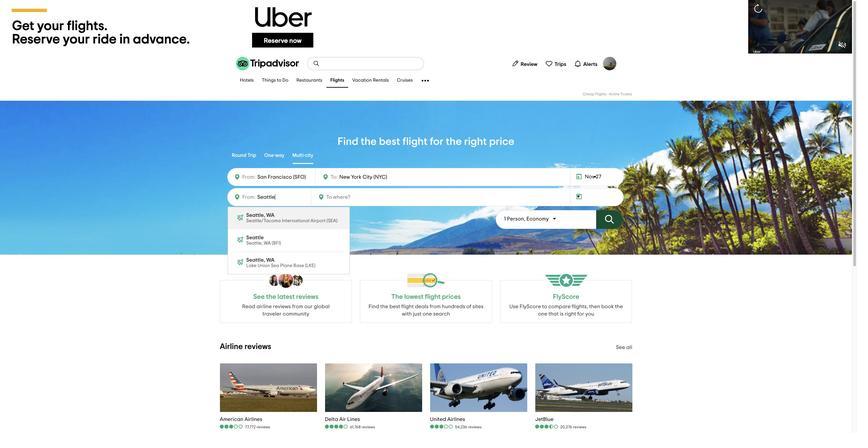 Task type: describe. For each thing, give the bounding box(es) containing it.
nov 27
[[585, 174, 601, 179]]

27
[[596, 174, 601, 179]]

with
[[402, 311, 412, 317]]

price
[[489, 136, 514, 147]]

airport
[[311, 219, 326, 223]]

compare
[[548, 304, 571, 309]]

cruises
[[397, 78, 413, 83]]

1 vertical spatial to where? text field
[[325, 193, 391, 202]]

seattle, for seattle, wa lake union sea plane base (lke)
[[246, 258, 265, 263]]

see all
[[616, 345, 632, 350]]

1 vertical spatial -
[[260, 212, 263, 223]]

united airlines
[[430, 417, 465, 422]]

lake
[[246, 264, 257, 268]]

our
[[304, 304, 313, 309]]

airlines for united airlines
[[447, 417, 465, 422]]

restaurants
[[296, 78, 322, 83]]

to:
[[331, 174, 338, 180]]

book
[[601, 304, 614, 309]]

from inside "read airline reviews from our global traveler community"
[[292, 304, 303, 309]]

trip
[[248, 153, 256, 158]]

alerts
[[583, 61, 598, 67]]

20,276 reviews
[[560, 425, 587, 429]]

nov
[[585, 174, 595, 179]]

the for find the best flight deals from hundreds of sites with just one search
[[380, 304, 388, 309]]

3 of 5 bubbles image for american
[[220, 425, 243, 429]]

3.5 of 5 bubbles image
[[535, 425, 559, 429]]

delta air lines
[[325, 417, 360, 422]]

seattle, inside "seattle seattle, wa (bfi)"
[[246, 241, 263, 246]]

the lowest flight prices
[[391, 294, 461, 300]]

0 vertical spatial right
[[464, 136, 487, 147]]

union
[[258, 264, 270, 268]]

+ add
[[236, 214, 251, 223]]

international
[[282, 219, 310, 223]]

trips
[[555, 61, 566, 67]]

tripadvisor image
[[236, 57, 299, 70]]

flight prices
[[425, 294, 461, 300]]

round trip
[[232, 153, 256, 158]]

61,768 reviews
[[350, 425, 375, 429]]

one-
[[264, 153, 275, 158]]

best for deals
[[390, 304, 400, 309]]

flight for for
[[403, 136, 428, 147]]

american airlines link
[[220, 416, 270, 423]]

flights,
[[572, 304, 588, 309]]

rentals
[[373, 78, 389, 83]]

hotels
[[240, 78, 254, 83]]

city
[[305, 153, 313, 158]]

flight for deals
[[401, 304, 414, 309]]

find for find the best flight for the right price
[[338, 136, 358, 147]]

0 vertical spatial to
[[277, 78, 281, 83]]

61,768
[[350, 425, 361, 429]]

economy
[[527, 216, 549, 222]]

deals
[[415, 304, 429, 309]]

american
[[220, 417, 243, 422]]

trips link
[[543, 57, 569, 70]]

+
[[236, 214, 240, 223]]

plane
[[280, 264, 292, 268]]

lowest
[[404, 294, 424, 300]]

seattle/tacoma
[[246, 219, 281, 223]]

advertisement region
[[0, 0, 852, 54]]

things to do
[[262, 78, 288, 83]]

wa for seattle, wa seattle/tacoma international airport (sea)
[[266, 213, 275, 218]]

77,772
[[245, 425, 256, 429]]

airline
[[257, 304, 272, 309]]

review link
[[509, 57, 540, 70]]

tickets
[[621, 92, 632, 96]]

seattle, for seattle, wa seattle/tacoma international airport (sea)
[[246, 213, 265, 218]]

air
[[339, 417, 346, 422]]

sites
[[473, 304, 484, 309]]

for you
[[577, 311, 594, 317]]

(bfi)
[[272, 241, 281, 246]]

1 horizontal spatial -
[[607, 92, 608, 96]]

reviews for airline reviews
[[245, 343, 271, 351]]

best for for
[[379, 136, 400, 147]]

cheap
[[583, 92, 595, 96]]

flights link
[[326, 74, 348, 88]]

multi-city
[[293, 153, 313, 158]]

(sea)
[[327, 219, 338, 223]]

see the latest reviews
[[253, 294, 318, 300]]

see for see all
[[616, 345, 625, 350]]

seattle
[[246, 235, 264, 240]]

seattle seattle, wa (bfi)
[[246, 235, 281, 246]]

do
[[282, 78, 288, 83]]

seattle, wa seattle/tacoma international airport (sea)
[[246, 213, 338, 223]]

20,276
[[560, 425, 572, 429]]

add
[[242, 216, 251, 221]]

remove
[[264, 216, 282, 221]]

american airlines
[[220, 417, 262, 422]]

right inside use flyscore to compare flights, then book the one that is right for you
[[565, 311, 576, 317]]

reviews for 61,768 reviews
[[362, 425, 375, 429]]

search image
[[313, 60, 320, 67]]

reviews inside "read airline reviews from our global traveler community"
[[273, 304, 291, 309]]

base
[[294, 264, 304, 268]]

just
[[413, 311, 422, 317]]

vacation rentals link
[[348, 74, 393, 88]]

for
[[430, 136, 444, 147]]

things
[[262, 78, 276, 83]]

find for find the best flight deals from hundreds of sites with just one search
[[369, 304, 379, 309]]



Task type: vqa. For each thing, say whether or not it's contained in the screenshot.
From where? text field
yes



Task type: locate. For each thing, give the bounding box(es) containing it.
flyscore up one
[[520, 304, 541, 309]]

latest
[[278, 294, 295, 300]]

1 vertical spatial seattle,
[[246, 241, 263, 246]]

right right is on the right of page
[[565, 311, 576, 317]]

sea
[[271, 264, 279, 268]]

3 seattle, from the top
[[246, 258, 265, 263]]

see left all
[[616, 345, 625, 350]]

1 horizontal spatial flyscore
[[553, 294, 579, 300]]

best
[[379, 136, 400, 147], [390, 304, 400, 309]]

2 vertical spatial seattle,
[[246, 258, 265, 263]]

restaurants link
[[292, 74, 326, 88]]

flight up with at left
[[401, 304, 414, 309]]

seattle, up seattle/tacoma
[[246, 213, 265, 218]]

to up one
[[542, 304, 547, 309]]

1 horizontal spatial airlines
[[447, 417, 465, 422]]

review
[[521, 61, 538, 67]]

that
[[549, 311, 559, 317]]

flights left vacation
[[330, 78, 344, 83]]

0 vertical spatial -
[[607, 92, 608, 96]]

1 horizontal spatial to
[[542, 304, 547, 309]]

0 horizontal spatial flights
[[330, 78, 344, 83]]

wa up sea
[[266, 258, 275, 263]]

wa inside seattle, wa lake union sea plane base (lke)
[[266, 258, 275, 263]]

seattle, inside seattle, wa seattle/tacoma international airport (sea)
[[246, 213, 265, 218]]

20,276 reviews link
[[535, 424, 587, 430]]

one search
[[423, 311, 450, 317]]

1 3 of 5 bubbles image from the left
[[220, 425, 243, 429]]

reviews for 54,236 reviews
[[468, 425, 482, 429]]

traveler community
[[263, 311, 309, 317]]

from: for from where? text field
[[242, 195, 256, 200]]

0 vertical spatial flight
[[403, 136, 428, 147]]

seattle, inside seattle, wa lake union sea plane base (lke)
[[246, 258, 265, 263]]

delta
[[325, 417, 338, 422]]

1 horizontal spatial 3 of 5 bubbles image
[[430, 425, 454, 429]]

to inside use flyscore to compare flights, then book the one that is right for you
[[542, 304, 547, 309]]

seattle, wa lake union sea plane base (lke)
[[246, 258, 315, 268]]

1 horizontal spatial right
[[565, 311, 576, 317]]

77,772 reviews
[[245, 425, 270, 429]]

1 vertical spatial airline
[[220, 343, 243, 351]]

1 from from the left
[[292, 304, 303, 309]]

1 vertical spatial flyscore
[[520, 304, 541, 309]]

flight inside find the best flight deals from hundreds of sites with just one search
[[401, 304, 414, 309]]

lines
[[347, 417, 360, 422]]

(lke)
[[305, 264, 315, 268]]

0 horizontal spatial flyscore
[[520, 304, 541, 309]]

flyscore
[[553, 294, 579, 300], [520, 304, 541, 309]]

from inside find the best flight deals from hundreds of sites with just one search
[[430, 304, 441, 309]]

0 horizontal spatial airlines
[[245, 417, 262, 422]]

wa for seattle, wa lake union sea plane base (lke)
[[266, 258, 275, 263]]

1 from: from the top
[[242, 174, 256, 180]]

- remove
[[260, 212, 282, 223]]

find
[[338, 136, 358, 147], [369, 304, 379, 309]]

flyscore inside use flyscore to compare flights, then book the one that is right for you
[[520, 304, 541, 309]]

see up airline
[[253, 294, 265, 300]]

best inside find the best flight deals from hundreds of sites with just one search
[[390, 304, 400, 309]]

airline reviews link
[[220, 343, 271, 351]]

wa inside seattle, wa seattle/tacoma international airport (sea)
[[266, 213, 275, 218]]

77,772 reviews link
[[220, 424, 270, 430]]

wa left (bfi) on the bottom of page
[[264, 241, 271, 246]]

jetblue link
[[535, 416, 587, 423]]

from up the one search
[[430, 304, 441, 309]]

From where? text field
[[256, 172, 311, 182]]

0 vertical spatial airline
[[609, 92, 620, 96]]

1 vertical spatial wa
[[264, 241, 271, 246]]

cruises link
[[393, 74, 417, 88]]

seattle,
[[246, 213, 265, 218], [246, 241, 263, 246], [246, 258, 265, 263]]

round
[[232, 153, 246, 158]]

airlines for american airlines
[[245, 417, 262, 422]]

2 seattle, from the top
[[246, 241, 263, 246]]

1 horizontal spatial find
[[369, 304, 379, 309]]

3 of 5 bubbles image inside 54,236 reviews link
[[430, 425, 454, 429]]

reviews inside 'link'
[[362, 425, 375, 429]]

from: up add
[[242, 195, 256, 200]]

- left remove
[[260, 212, 263, 223]]

2 from from the left
[[430, 304, 441, 309]]

find the best flight for the right price
[[338, 136, 514, 147]]

wa
[[266, 213, 275, 218], [264, 241, 271, 246], [266, 258, 275, 263]]

3 of 5 bubbles image for united
[[430, 425, 454, 429]]

0 horizontal spatial airline
[[220, 343, 243, 351]]

reviews
[[296, 294, 318, 300], [273, 304, 291, 309], [245, 343, 271, 351], [362, 425, 375, 429], [257, 425, 270, 429], [468, 425, 482, 429], [573, 425, 587, 429]]

see all link
[[616, 345, 632, 350]]

of
[[466, 304, 471, 309]]

54,236 reviews
[[455, 425, 482, 429]]

airlines up 77,772
[[245, 417, 262, 422]]

use flyscore to compare flights, then book the one that is right for you
[[510, 304, 623, 317]]

0 horizontal spatial right
[[464, 136, 487, 147]]

1 vertical spatial right
[[565, 311, 576, 317]]

3 of 5 bubbles image down united
[[430, 425, 454, 429]]

0 vertical spatial wa
[[266, 213, 275, 218]]

0 vertical spatial flights
[[330, 78, 344, 83]]

1 vertical spatial from:
[[242, 195, 256, 200]]

right
[[464, 136, 487, 147], [565, 311, 576, 317]]

3 of 5 bubbles image down the american at the bottom of the page
[[220, 425, 243, 429]]

wa inside "seattle seattle, wa (bfi)"
[[264, 241, 271, 246]]

0 horizontal spatial see
[[253, 294, 265, 300]]

flyscore up "compare"
[[553, 294, 579, 300]]

the inside find the best flight deals from hundreds of sites with just one search
[[380, 304, 388, 309]]

reviews for 20,276 reviews
[[573, 425, 587, 429]]

,
[[524, 216, 525, 222]]

one
[[538, 311, 548, 317]]

the
[[391, 294, 403, 300]]

0 vertical spatial see
[[253, 294, 265, 300]]

wa up seattle/tacoma
[[266, 213, 275, 218]]

the
[[361, 136, 377, 147], [446, 136, 462, 147], [266, 294, 276, 300], [380, 304, 388, 309], [615, 304, 623, 309]]

the for see the latest reviews
[[266, 294, 276, 300]]

0 vertical spatial seattle,
[[246, 213, 265, 218]]

vacation
[[352, 78, 372, 83]]

- left tickets
[[607, 92, 608, 96]]

the inside use flyscore to compare flights, then book the one that is right for you
[[615, 304, 623, 309]]

1 airlines from the left
[[245, 417, 262, 422]]

alerts link
[[572, 57, 600, 70]]

find inside find the best flight deals from hundreds of sites with just one search
[[369, 304, 379, 309]]

is
[[560, 311, 564, 317]]

None search field
[[308, 58, 423, 70]]

0 horizontal spatial to
[[277, 78, 281, 83]]

2 vertical spatial wa
[[266, 258, 275, 263]]

seattle, up "lake"
[[246, 258, 265, 263]]

0 horizontal spatial find
[[338, 136, 358, 147]]

1 vertical spatial flights
[[595, 92, 606, 96]]

multi-city link
[[293, 148, 313, 164]]

all
[[626, 345, 632, 350]]

airline
[[609, 92, 620, 96], [220, 343, 243, 351]]

2 from: from the top
[[242, 195, 256, 200]]

1 vertical spatial find
[[369, 304, 379, 309]]

from: for from where? text box
[[242, 174, 256, 180]]

1 vertical spatial best
[[390, 304, 400, 309]]

flights right cheap
[[595, 92, 606, 96]]

hundreds
[[442, 304, 465, 309]]

airlines up 54,236 reviews link
[[447, 417, 465, 422]]

find the best flight deals from hundreds of sites with just one search
[[369, 304, 484, 317]]

2 3 of 5 bubbles image from the left
[[430, 425, 454, 429]]

see for see the latest reviews
[[253, 294, 265, 300]]

the for find the best flight for the right price
[[361, 136, 377, 147]]

3 of 5 bubbles image
[[220, 425, 243, 429], [430, 425, 454, 429]]

0 vertical spatial flyscore
[[553, 294, 579, 300]]

to
[[277, 78, 281, 83], [542, 304, 547, 309]]

1
[[504, 216, 506, 222]]

read airline reviews from our global traveler community
[[242, 304, 330, 317]]

2 airlines from the left
[[447, 417, 465, 422]]

way
[[275, 153, 284, 158]]

flight left for
[[403, 136, 428, 147]]

0 horizontal spatial from
[[292, 304, 303, 309]]

things to do link
[[258, 74, 292, 88]]

from: down round trip link
[[242, 174, 256, 180]]

1 vertical spatial to
[[542, 304, 547, 309]]

hotels link
[[236, 74, 258, 88]]

then
[[589, 304, 600, 309]]

united
[[430, 417, 446, 422]]

1 person , economy
[[504, 216, 549, 222]]

1 seattle, from the top
[[246, 213, 265, 218]]

from left our
[[292, 304, 303, 309]]

profile picture image
[[603, 57, 616, 70]]

right left the price
[[464, 136, 487, 147]]

1 horizontal spatial from
[[430, 304, 441, 309]]

from
[[292, 304, 303, 309], [430, 304, 441, 309]]

round trip link
[[232, 148, 256, 164]]

reviews inside "link"
[[573, 425, 587, 429]]

1 vertical spatial see
[[616, 345, 625, 350]]

54,236 reviews link
[[430, 424, 482, 430]]

delta air lines link
[[325, 416, 375, 423]]

jetblue
[[535, 417, 554, 422]]

3 of 5 bubbles image inside 77,772 reviews link
[[220, 425, 243, 429]]

reviews for 77,772 reviews
[[257, 425, 270, 429]]

seattle, down the 'seattle'
[[246, 241, 263, 246]]

1 horizontal spatial flights
[[595, 92, 606, 96]]

0 vertical spatial best
[[379, 136, 400, 147]]

1 horizontal spatial airline
[[609, 92, 620, 96]]

From where? text field
[[256, 193, 307, 202]]

54,236
[[455, 425, 467, 429]]

1 vertical spatial flight
[[401, 304, 414, 309]]

1 horizontal spatial see
[[616, 345, 625, 350]]

use
[[510, 304, 519, 309]]

0 vertical spatial from:
[[242, 174, 256, 180]]

To where? text field
[[338, 173, 399, 181], [325, 193, 391, 202]]

4 of 5 bubbles image
[[325, 425, 348, 429]]

0 vertical spatial find
[[338, 136, 358, 147]]

united airlines link
[[430, 416, 482, 423]]

airline reviews
[[220, 343, 271, 351]]

to left "do"
[[277, 78, 281, 83]]

0 horizontal spatial 3 of 5 bubbles image
[[220, 425, 243, 429]]

cheap flights - airline tickets
[[583, 92, 632, 96]]

0 vertical spatial to where? text field
[[338, 173, 399, 181]]

0 horizontal spatial -
[[260, 212, 263, 223]]



